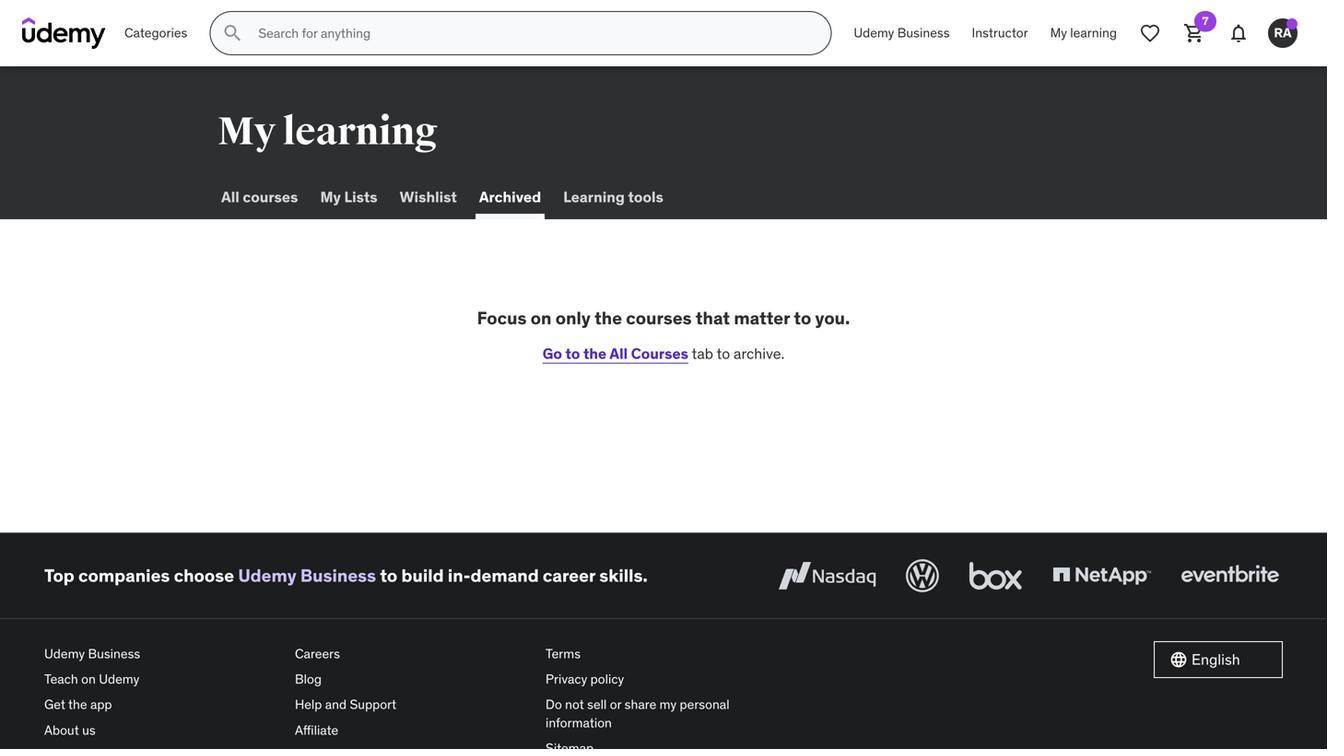 Task type: vqa. For each thing, say whether or not it's contained in the screenshot.
the scada
no



Task type: locate. For each thing, give the bounding box(es) containing it.
udemy business teach on udemy get the app about us
[[44, 646, 140, 739]]

that
[[696, 307, 730, 329]]

1 horizontal spatial business
[[300, 565, 376, 587]]

udemy
[[854, 25, 894, 41], [238, 565, 297, 587], [44, 646, 85, 662], [99, 671, 139, 688]]

0 horizontal spatial business
[[88, 646, 140, 662]]

companies
[[78, 565, 170, 587]]

terms link
[[546, 642, 782, 667]]

business up app
[[88, 646, 140, 662]]

blog link
[[295, 667, 531, 692]]

courses left my lists
[[243, 187, 298, 206]]

1 vertical spatial my learning
[[218, 108, 438, 156]]

matter
[[734, 307, 790, 329]]

2 horizontal spatial my
[[1050, 25, 1067, 41]]

0 horizontal spatial all
[[221, 187, 239, 206]]

my
[[1050, 25, 1067, 41], [218, 108, 276, 156], [320, 187, 341, 206]]

Search for anything text field
[[255, 18, 809, 49]]

business inside "udemy business teach on udemy get the app about us"
[[88, 646, 140, 662]]

0 horizontal spatial my
[[218, 108, 276, 156]]

lists
[[344, 187, 378, 206]]

get the app link
[[44, 692, 280, 718]]

1 vertical spatial all
[[610, 344, 628, 363]]

0 horizontal spatial courses
[[243, 187, 298, 206]]

2 horizontal spatial business
[[898, 25, 950, 41]]

about
[[44, 722, 79, 739]]

wishlist image
[[1139, 22, 1161, 44]]

to
[[794, 307, 811, 329], [565, 344, 580, 363], [717, 344, 730, 363], [380, 565, 397, 587]]

support
[[350, 697, 397, 713]]

courses
[[631, 344, 689, 363]]

my for my learning link
[[1050, 25, 1067, 41]]

1 horizontal spatial learning
[[1070, 25, 1117, 41]]

7 link
[[1172, 11, 1217, 55]]

teach
[[44, 671, 78, 688]]

7
[[1202, 14, 1209, 28]]

learning up lists
[[283, 108, 438, 156]]

go
[[543, 344, 562, 363]]

english button
[[1154, 642, 1283, 678]]

do not sell or share my personal information button
[[546, 692, 782, 736]]

privacy
[[546, 671, 587, 688]]

the
[[595, 307, 622, 329], [583, 344, 607, 363], [68, 697, 87, 713]]

blog
[[295, 671, 322, 688]]

all courses link
[[218, 175, 302, 219]]

box image
[[965, 556, 1027, 596]]

my learning left wishlist icon
[[1050, 25, 1117, 41]]

on inside "udemy business teach on udemy get the app about us"
[[81, 671, 96, 688]]

2 vertical spatial udemy business link
[[44, 642, 280, 667]]

0 vertical spatial business
[[898, 25, 950, 41]]

all
[[221, 187, 239, 206], [610, 344, 628, 363]]

1 vertical spatial business
[[300, 565, 376, 587]]

or
[[610, 697, 622, 713]]

share
[[625, 697, 657, 713]]

us
[[82, 722, 96, 739]]

ra link
[[1261, 11, 1305, 55]]

business
[[898, 25, 950, 41], [300, 565, 376, 587], [88, 646, 140, 662]]

0 horizontal spatial on
[[81, 671, 96, 688]]

0 horizontal spatial my learning
[[218, 108, 438, 156]]

skills.
[[599, 565, 648, 587]]

learning left wishlist icon
[[1070, 25, 1117, 41]]

my learning
[[1050, 25, 1117, 41], [218, 108, 438, 156]]

policy
[[591, 671, 624, 688]]

1 horizontal spatial my
[[320, 187, 341, 206]]

learning
[[1070, 25, 1117, 41], [283, 108, 438, 156]]

business up careers at the left
[[300, 565, 376, 587]]

volkswagen image
[[902, 556, 943, 596]]

1 horizontal spatial on
[[531, 307, 552, 329]]

business left instructor
[[898, 25, 950, 41]]

sell
[[587, 697, 607, 713]]

on left only
[[531, 307, 552, 329]]

instructor
[[972, 25, 1028, 41]]

1 vertical spatial learning
[[283, 108, 438, 156]]

careers link
[[295, 642, 531, 667]]

1 horizontal spatial all
[[610, 344, 628, 363]]

do
[[546, 697, 562, 713]]

2 vertical spatial the
[[68, 697, 87, 713]]

1 vertical spatial udemy business link
[[238, 565, 376, 587]]

categories
[[124, 25, 187, 41]]

notifications image
[[1228, 22, 1250, 44]]

courses
[[243, 187, 298, 206], [626, 307, 692, 329]]

2 vertical spatial my
[[320, 187, 341, 206]]

to right go
[[565, 344, 580, 363]]

my learning up my lists
[[218, 108, 438, 156]]

affiliate link
[[295, 718, 531, 743]]

ra
[[1274, 25, 1292, 41]]

1 horizontal spatial my learning
[[1050, 25, 1117, 41]]

on right teach
[[81, 671, 96, 688]]

1 vertical spatial on
[[81, 671, 96, 688]]

udemy business link
[[843, 11, 961, 55], [238, 565, 376, 587], [44, 642, 280, 667]]

choose
[[174, 565, 234, 587]]

in-
[[448, 565, 471, 587]]

about us link
[[44, 718, 280, 743]]

to left build
[[380, 565, 397, 587]]

1 vertical spatial courses
[[626, 307, 692, 329]]

my right instructor
[[1050, 25, 1067, 41]]

focus
[[477, 307, 527, 329]]

my up all courses
[[218, 108, 276, 156]]

0 vertical spatial learning
[[1070, 25, 1117, 41]]

the right the get
[[68, 697, 87, 713]]

0 vertical spatial courses
[[243, 187, 298, 206]]

1 vertical spatial my
[[218, 108, 276, 156]]

business for udemy business teach on udemy get the app about us
[[88, 646, 140, 662]]

my left lists
[[320, 187, 341, 206]]

go to the all courses link
[[543, 344, 689, 363]]

small image
[[1170, 651, 1188, 669]]

business for udemy business
[[898, 25, 950, 41]]

top
[[44, 565, 74, 587]]

courses up courses
[[626, 307, 692, 329]]

0 vertical spatial my
[[1050, 25, 1067, 41]]

on
[[531, 307, 552, 329], [81, 671, 96, 688]]

2 vertical spatial business
[[88, 646, 140, 662]]

the right only
[[595, 307, 622, 329]]

tools
[[628, 187, 664, 206]]

my for my lists link
[[320, 187, 341, 206]]

learning tools
[[563, 187, 664, 206]]

0 vertical spatial all
[[221, 187, 239, 206]]

the down only
[[583, 344, 607, 363]]



Task type: describe. For each thing, give the bounding box(es) containing it.
0 vertical spatial the
[[595, 307, 622, 329]]

go to the all courses tab to archive.
[[543, 344, 785, 363]]

you.
[[815, 307, 850, 329]]

submit search image
[[222, 22, 244, 44]]

app
[[90, 697, 112, 713]]

0 vertical spatial udemy business link
[[843, 11, 961, 55]]

learning
[[563, 187, 625, 206]]

archived link
[[475, 175, 545, 219]]

career
[[543, 565, 595, 587]]

affiliate
[[295, 722, 338, 739]]

help and support link
[[295, 692, 531, 718]]

focus on only the courses that matter to you.
[[477, 307, 850, 329]]

shopping cart with 7 items image
[[1184, 22, 1206, 44]]

help
[[295, 697, 322, 713]]

personal
[[680, 697, 730, 713]]

my learning link
[[1039, 11, 1128, 55]]

only
[[556, 307, 591, 329]]

wishlist link
[[396, 175, 461, 219]]

careers blog help and support affiliate
[[295, 646, 397, 739]]

the inside "udemy business teach on udemy get the app about us"
[[68, 697, 87, 713]]

netapp image
[[1049, 556, 1155, 596]]

information
[[546, 715, 612, 731]]

my
[[660, 697, 677, 713]]

my lists link
[[317, 175, 381, 219]]

all courses
[[221, 187, 298, 206]]

demand
[[471, 565, 539, 587]]

get
[[44, 697, 65, 713]]

0 vertical spatial on
[[531, 307, 552, 329]]

0 horizontal spatial learning
[[283, 108, 438, 156]]

privacy policy link
[[546, 667, 782, 692]]

careers
[[295, 646, 340, 662]]

build
[[401, 565, 444, 587]]

to left you. on the right of page
[[794, 307, 811, 329]]

udemy business
[[854, 25, 950, 41]]

1 horizontal spatial courses
[[626, 307, 692, 329]]

and
[[325, 697, 347, 713]]

terms
[[546, 646, 581, 662]]

archive.
[[734, 344, 785, 363]]

terms privacy policy do not sell or share my personal information
[[546, 646, 730, 731]]

tab
[[692, 344, 713, 363]]

1 vertical spatial the
[[583, 344, 607, 363]]

teach on udemy link
[[44, 667, 280, 692]]

you have alerts image
[[1287, 18, 1298, 29]]

categories button
[[113, 11, 198, 55]]

to right tab
[[717, 344, 730, 363]]

0 vertical spatial my learning
[[1050, 25, 1117, 41]]

instructor link
[[961, 11, 1039, 55]]

english
[[1192, 650, 1240, 669]]

eventbrite image
[[1177, 556, 1283, 596]]

nasdaq image
[[774, 556, 880, 596]]

my lists
[[320, 187, 378, 206]]

udemy image
[[22, 18, 106, 49]]

learning tools link
[[560, 175, 667, 219]]

wishlist
[[400, 187, 457, 206]]

not
[[565, 697, 584, 713]]

archived
[[479, 187, 541, 206]]

top companies choose udemy business to build in-demand career skills.
[[44, 565, 648, 587]]



